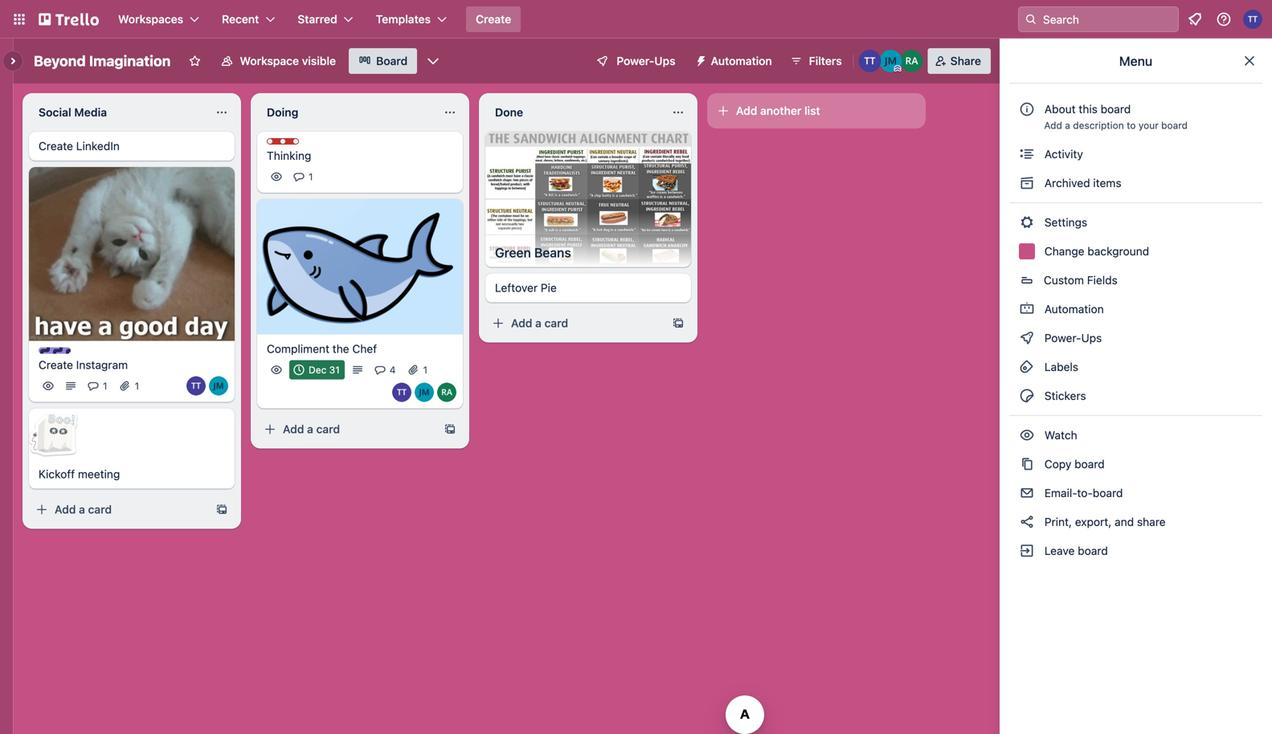 Task type: locate. For each thing, give the bounding box(es) containing it.
sm image for watch
[[1019, 427, 1035, 444]]

board link
[[349, 48, 417, 74]]

2 horizontal spatial terry turtle (terryturtle) image
[[859, 50, 881, 72]]

this
[[1079, 102, 1098, 116]]

0 vertical spatial power-ups
[[617, 54, 675, 67]]

change background link
[[1009, 239, 1262, 264]]

board up to-
[[1074, 458, 1105, 471]]

another
[[760, 104, 801, 117]]

change background
[[1041, 245, 1149, 258]]

0 horizontal spatial ruby anderson (rubyanderson7) image
[[437, 383, 456, 402]]

create instagram
[[39, 359, 128, 372]]

create inside 'button'
[[476, 12, 511, 26]]

1 horizontal spatial power-
[[1044, 331, 1081, 345]]

0 horizontal spatial power-
[[617, 54, 654, 67]]

create from template… image
[[672, 317, 685, 330]]

leftover
[[495, 281, 538, 295]]

5 sm image from the top
[[1019, 543, 1035, 559]]

color: purple, title: none image
[[39, 348, 71, 354]]

terry turtle (terryturtle) image left jeremy miller (jeremymiller198) icon
[[392, 383, 411, 402]]

0 vertical spatial add a card button
[[485, 311, 665, 336]]

0 vertical spatial ruby anderson (rubyanderson7) image
[[901, 50, 923, 72]]

card
[[544, 317, 568, 330], [316, 423, 340, 436], [88, 503, 112, 516]]

custom fields
[[1044, 274, 1118, 287]]

automation up add another list
[[711, 54, 772, 67]]

0 vertical spatial ups
[[654, 54, 675, 67]]

1 horizontal spatial automation
[[1041, 303, 1104, 316]]

a down kickoff meeting
[[79, 503, 85, 516]]

1 down instagram
[[103, 381, 107, 392]]

workspaces
[[118, 12, 183, 26]]

board inside copy board link
[[1074, 458, 1105, 471]]

add a card button down 31
[[257, 417, 437, 442]]

dec
[[309, 364, 326, 376]]

ups down automation link on the top right of the page
[[1081, 331, 1102, 345]]

2 horizontal spatial add a card
[[511, 317, 568, 330]]

ups
[[654, 54, 675, 67], [1081, 331, 1102, 345]]

0 horizontal spatial add a card button
[[29, 497, 209, 523]]

sm image for leave board
[[1019, 543, 1035, 559]]

a down dec 31 option
[[307, 423, 313, 436]]

sm image for activity
[[1019, 146, 1035, 162]]

1 vertical spatial create
[[39, 139, 73, 153]]

1 vertical spatial card
[[316, 423, 340, 436]]

0 horizontal spatial add a card
[[55, 503, 112, 516]]

sm image
[[688, 48, 711, 71], [1019, 146, 1035, 162], [1019, 215, 1035, 231], [1019, 330, 1035, 346], [1019, 359, 1035, 375], [1019, 388, 1035, 404], [1019, 456, 1035, 472], [1019, 514, 1035, 530]]

create linkedin
[[39, 139, 120, 153]]

power-ups button
[[584, 48, 685, 74]]

card for social media
[[88, 503, 112, 516]]

a for done
[[535, 317, 542, 330]]

add inside about this board add a description to your board
[[1044, 120, 1062, 131]]

sm image for copy board
[[1019, 456, 1035, 472]]

power-ups
[[617, 54, 675, 67], [1041, 331, 1105, 345]]

imagination
[[89, 52, 171, 70]]

visible
[[302, 54, 336, 67]]

add a card
[[511, 317, 568, 330], [283, 423, 340, 436], [55, 503, 112, 516]]

card down dec 31
[[316, 423, 340, 436]]

add a card button down kickoff meeting link
[[29, 497, 209, 523]]

add a card for done
[[511, 317, 568, 330]]

templates button
[[366, 6, 456, 32]]

workspace
[[240, 54, 299, 67]]

board
[[376, 54, 408, 67]]

pete ghost image
[[28, 409, 79, 460]]

starred button
[[288, 6, 363, 32]]

4
[[390, 364, 396, 376]]

0 horizontal spatial ups
[[654, 54, 675, 67]]

1 horizontal spatial add a card
[[283, 423, 340, 436]]

board
[[1101, 102, 1131, 116], [1161, 120, 1188, 131], [1074, 458, 1105, 471], [1093, 487, 1123, 500], [1078, 544, 1108, 558]]

custom
[[1044, 274, 1084, 287]]

archived items link
[[1009, 170, 1262, 196]]

create for create linkedin
[[39, 139, 73, 153]]

a down pie
[[535, 317, 542, 330]]

media
[[74, 106, 107, 119]]

1 horizontal spatial jeremy miller (jeremymiller198) image
[[880, 50, 902, 72]]

activity
[[1041, 147, 1083, 161]]

filters
[[809, 54, 842, 67]]

1 vertical spatial jeremy miller (jeremymiller198) image
[[209, 377, 228, 396]]

leave
[[1044, 544, 1075, 558]]

stickers link
[[1009, 383, 1262, 409]]

dec 31
[[309, 364, 340, 376]]

1 horizontal spatial ruby anderson (rubyanderson7) image
[[901, 50, 923, 72]]

and
[[1115, 515, 1134, 529]]

card down pie
[[544, 317, 568, 330]]

sm image inside the settings link
[[1019, 215, 1035, 231]]

add down dec 31 option
[[283, 423, 304, 436]]

0 vertical spatial jeremy miller (jeremymiller198) image
[[880, 50, 902, 72]]

1 down create instagram link
[[135, 381, 139, 392]]

to
[[1127, 120, 1136, 131]]

Social Media text field
[[29, 100, 206, 125]]

1 vertical spatial ruby anderson (rubyanderson7) image
[[437, 383, 456, 402]]

1 horizontal spatial power-ups
[[1041, 331, 1105, 345]]

1 horizontal spatial add a card button
[[257, 417, 437, 442]]

sm image for power-ups
[[1019, 330, 1035, 346]]

add a card down dec 31 option
[[283, 423, 340, 436]]

sm image inside email-to-board link
[[1019, 485, 1035, 501]]

leave board
[[1041, 544, 1108, 558]]

create for create
[[476, 12, 511, 26]]

add
[[736, 104, 757, 117], [1044, 120, 1062, 131], [511, 317, 532, 330], [283, 423, 304, 436], [55, 503, 76, 516]]

0 vertical spatial create
[[476, 12, 511, 26]]

color: bold red, title: "thoughts" element
[[267, 138, 327, 150]]

a for social media
[[79, 503, 85, 516]]

export,
[[1075, 515, 1112, 529]]

leave board link
[[1009, 538, 1262, 564]]

sm image inside automation button
[[688, 48, 711, 71]]

copy board
[[1041, 458, 1105, 471]]

0 horizontal spatial terry turtle (terryturtle) image
[[186, 377, 206, 396]]

2 vertical spatial create
[[39, 359, 73, 372]]

power-ups down primary element
[[617, 54, 675, 67]]

1 horizontal spatial ups
[[1081, 331, 1102, 345]]

1 sm image from the top
[[1019, 175, 1035, 191]]

0 horizontal spatial power-ups
[[617, 54, 675, 67]]

1
[[309, 171, 313, 182], [423, 364, 428, 376], [103, 381, 107, 392], [135, 381, 139, 392]]

a down the "about"
[[1065, 120, 1070, 131]]

the
[[332, 342, 349, 356]]

3 sm image from the top
[[1019, 427, 1035, 444]]

this member is an admin of this board. image
[[894, 65, 901, 72]]

items
[[1093, 176, 1121, 190]]

power-ups up labels
[[1041, 331, 1105, 345]]

0 vertical spatial automation
[[711, 54, 772, 67]]

custom fields button
[[1009, 268, 1262, 293]]

ruby anderson (rubyanderson7) image
[[901, 50, 923, 72], [437, 383, 456, 402]]

about this board add a description to your board
[[1044, 102, 1188, 131]]

1 horizontal spatial terry turtle (terryturtle) image
[[392, 383, 411, 402]]

sm image inside labels link
[[1019, 359, 1035, 375]]

green beans link
[[485, 238, 691, 267]]

add a card down pie
[[511, 317, 568, 330]]

add a card down kickoff meeting
[[55, 503, 112, 516]]

add for doing
[[283, 423, 304, 436]]

1 vertical spatial ups
[[1081, 331, 1102, 345]]

sm image inside the stickers link
[[1019, 388, 1035, 404]]

add down the "about"
[[1044, 120, 1062, 131]]

sm image for print, export, and share
[[1019, 514, 1035, 530]]

Doing text field
[[257, 100, 434, 125]]

list
[[804, 104, 820, 117]]

add a card button
[[485, 311, 665, 336], [257, 417, 437, 442], [29, 497, 209, 523]]

4 sm image from the top
[[1019, 485, 1035, 501]]

settings link
[[1009, 210, 1262, 235]]

compliment
[[267, 342, 329, 356]]

power- up labels
[[1044, 331, 1081, 345]]

add down leftover pie
[[511, 317, 532, 330]]

power- down primary element
[[617, 54, 654, 67]]

0 vertical spatial card
[[544, 317, 568, 330]]

board up to
[[1101, 102, 1131, 116]]

terry turtle (terryturtle) image down create instagram link
[[186, 377, 206, 396]]

green beans
[[495, 245, 571, 260]]

2 horizontal spatial card
[[544, 317, 568, 330]]

1 up jeremy miller (jeremymiller198) icon
[[423, 364, 428, 376]]

board up the print, export, and share
[[1093, 487, 1123, 500]]

terry turtle (terryturtle) image
[[859, 50, 881, 72], [186, 377, 206, 396], [392, 383, 411, 402]]

1 horizontal spatial create from template… image
[[444, 423, 456, 436]]

power-
[[617, 54, 654, 67], [1044, 331, 1081, 345]]

0 horizontal spatial automation
[[711, 54, 772, 67]]

add a card button down leftover pie link
[[485, 311, 665, 336]]

1 vertical spatial add a card
[[283, 423, 340, 436]]

compliment the chef link
[[267, 341, 453, 357]]

ups inside button
[[654, 54, 675, 67]]

starred
[[298, 12, 337, 26]]

ruby anderson (rubyanderson7) image right jeremy miller (jeremymiller198) icon
[[437, 383, 456, 402]]

automation link
[[1009, 297, 1262, 322]]

sm image for archived items
[[1019, 175, 1035, 191]]

kickoff
[[39, 468, 75, 481]]

create inside "link"
[[39, 139, 73, 153]]

ups down primary element
[[654, 54, 675, 67]]

2 sm image from the top
[[1019, 301, 1035, 317]]

workspace visible button
[[211, 48, 346, 74]]

1 vertical spatial add a card button
[[257, 417, 437, 442]]

board down export,
[[1078, 544, 1108, 558]]

sm image inside watch link
[[1019, 427, 1035, 444]]

1 vertical spatial create from template… image
[[215, 504, 228, 516]]

sm image inside copy board link
[[1019, 456, 1035, 472]]

email-to-board link
[[1009, 481, 1262, 506]]

0 vertical spatial power-
[[617, 54, 654, 67]]

open information menu image
[[1216, 11, 1232, 27]]

add for social media
[[55, 503, 76, 516]]

add left another
[[736, 104, 757, 117]]

sm image inside print, export, and share link
[[1019, 514, 1035, 530]]

2 vertical spatial add a card button
[[29, 497, 209, 523]]

automation button
[[688, 48, 782, 74]]

sm image inside activity link
[[1019, 146, 1035, 162]]

ruby anderson (rubyanderson7) image left share button
[[901, 50, 923, 72]]

automation down custom fields
[[1041, 303, 1104, 316]]

share button
[[928, 48, 991, 74]]

2 vertical spatial card
[[88, 503, 112, 516]]

2 vertical spatial add a card
[[55, 503, 112, 516]]

0 horizontal spatial create from template… image
[[215, 504, 228, 516]]

create
[[476, 12, 511, 26], [39, 139, 73, 153], [39, 359, 73, 372]]

sm image inside power-ups link
[[1019, 330, 1035, 346]]

sm image inside automation link
[[1019, 301, 1035, 317]]

create from template… image
[[444, 423, 456, 436], [215, 504, 228, 516]]

sm image inside leave board link
[[1019, 543, 1035, 559]]

share
[[950, 54, 981, 67]]

workspace visible
[[240, 54, 336, 67]]

card down "meeting"
[[88, 503, 112, 516]]

create for create instagram
[[39, 359, 73, 372]]

0 vertical spatial create from template… image
[[444, 423, 456, 436]]

sm image inside archived items link
[[1019, 175, 1035, 191]]

print,
[[1044, 515, 1072, 529]]

add down kickoff
[[55, 503, 76, 516]]

beans
[[534, 245, 571, 260]]

2 horizontal spatial add a card button
[[485, 311, 665, 336]]

add a card button for done
[[485, 311, 665, 336]]

a
[[1065, 120, 1070, 131], [535, 317, 542, 330], [307, 423, 313, 436], [79, 503, 85, 516]]

add another list button
[[707, 93, 926, 129]]

sm image for email-to-board
[[1019, 485, 1035, 501]]

jeremy miller (jeremymiller198) image
[[415, 383, 434, 402]]

1 horizontal spatial card
[[316, 423, 340, 436]]

0 horizontal spatial card
[[88, 503, 112, 516]]

jeremy miller (jeremymiller198) image
[[880, 50, 902, 72], [209, 377, 228, 396]]

sm image
[[1019, 175, 1035, 191], [1019, 301, 1035, 317], [1019, 427, 1035, 444], [1019, 485, 1035, 501], [1019, 543, 1035, 559]]

add a card for social media
[[55, 503, 112, 516]]

print, export, and share link
[[1009, 509, 1262, 535]]

instagram
[[76, 359, 128, 372]]

add another list
[[736, 104, 820, 117]]

thinking link
[[267, 148, 453, 164]]

terry turtle (terryturtle) image for the right jeremy miller (jeremymiller198) image
[[859, 50, 881, 72]]

a for doing
[[307, 423, 313, 436]]

sm image for automation
[[1019, 301, 1035, 317]]

sm image for labels
[[1019, 359, 1035, 375]]

automation
[[711, 54, 772, 67], [1041, 303, 1104, 316]]

add a card button for social media
[[29, 497, 209, 523]]

social
[[39, 106, 71, 119]]

add a card button for doing
[[257, 417, 437, 442]]

0 vertical spatial add a card
[[511, 317, 568, 330]]

terry turtle (terryturtle) image left the this member is an admin of this board. icon
[[859, 50, 881, 72]]



Task type: vqa. For each thing, say whether or not it's contained in the screenshot.
Workspace settings
no



Task type: describe. For each thing, give the bounding box(es) containing it.
kickoff meeting link
[[39, 467, 225, 483]]

compliment the chef
[[267, 342, 377, 356]]

sm image for stickers
[[1019, 388, 1035, 404]]

fields
[[1087, 274, 1118, 287]]

change
[[1044, 245, 1084, 258]]

copy
[[1044, 458, 1071, 471]]

1 vertical spatial automation
[[1041, 303, 1104, 316]]

archived
[[1044, 176, 1090, 190]]

recent
[[222, 12, 259, 26]]

labels link
[[1009, 354, 1262, 380]]

thinking
[[267, 149, 311, 162]]

terry turtle (terryturtle) image for the left jeremy miller (jeremymiller198) image
[[186, 377, 206, 396]]

beyond
[[34, 52, 86, 70]]

board inside email-to-board link
[[1093, 487, 1123, 500]]

thoughts
[[283, 139, 327, 150]]

menu
[[1119, 53, 1152, 69]]

power- inside button
[[617, 54, 654, 67]]

activity link
[[1009, 141, 1262, 167]]

doing
[[267, 106, 298, 119]]

a inside about this board add a description to your board
[[1065, 120, 1070, 131]]

create button
[[466, 6, 521, 32]]

automation inside button
[[711, 54, 772, 67]]

0 notifications image
[[1185, 10, 1205, 29]]

leftover pie link
[[495, 280, 681, 296]]

back to home image
[[39, 6, 99, 32]]

done
[[495, 106, 523, 119]]

stickers
[[1041, 389, 1086, 403]]

background
[[1088, 245, 1149, 258]]

print, export, and share
[[1041, 515, 1166, 529]]

watch
[[1041, 429, 1080, 442]]

add for done
[[511, 317, 532, 330]]

card for doing
[[316, 423, 340, 436]]

Dec 31 checkbox
[[289, 360, 345, 380]]

create from template… image for doing
[[444, 423, 456, 436]]

1 vertical spatial power-
[[1044, 331, 1081, 345]]

Board name text field
[[26, 48, 179, 74]]

31
[[329, 364, 340, 376]]

workspaces button
[[108, 6, 209, 32]]

power-ups inside button
[[617, 54, 675, 67]]

board right your
[[1161, 120, 1188, 131]]

terry turtle (terryturtle) image for jeremy miller (jeremymiller198) icon
[[392, 383, 411, 402]]

add a card for doing
[[283, 423, 340, 436]]

kickoff meeting
[[39, 468, 120, 481]]

watch link
[[1009, 423, 1262, 448]]

green
[[495, 245, 531, 260]]

about
[[1044, 102, 1076, 116]]

linkedin
[[76, 139, 120, 153]]

power-ups link
[[1009, 325, 1262, 351]]

chef
[[352, 342, 377, 356]]

recent button
[[212, 6, 285, 32]]

email-to-board
[[1041, 487, 1123, 500]]

your
[[1139, 120, 1159, 131]]

terry turtle (terryturtle) image
[[1243, 10, 1262, 29]]

create from template… image for social media
[[215, 504, 228, 516]]

archived items
[[1041, 176, 1121, 190]]

Search field
[[1018, 6, 1179, 32]]

sm image for settings
[[1019, 215, 1035, 231]]

to-
[[1077, 487, 1093, 500]]

create linkedin link
[[39, 138, 225, 154]]

add inside button
[[736, 104, 757, 117]]

filters button
[[785, 48, 847, 74]]

star or unstar board image
[[188, 55, 201, 67]]

thoughts thinking
[[267, 139, 327, 162]]

meeting
[[78, 468, 120, 481]]

primary element
[[0, 0, 1272, 39]]

labels
[[1041, 360, 1078, 374]]

share
[[1137, 515, 1166, 529]]

search image
[[1025, 13, 1037, 26]]

settings
[[1041, 216, 1087, 229]]

Done text field
[[485, 100, 662, 125]]

board inside leave board link
[[1078, 544, 1108, 558]]

card for done
[[544, 317, 568, 330]]

copy board link
[[1009, 452, 1262, 477]]

social media
[[39, 106, 107, 119]]

templates
[[376, 12, 431, 26]]

email-
[[1044, 487, 1077, 500]]

pie
[[541, 281, 557, 295]]

customize views image
[[425, 53, 441, 69]]

leftover pie
[[495, 281, 557, 295]]

1 down thoughts thinking
[[309, 171, 313, 182]]

0 horizontal spatial jeremy miller (jeremymiller198) image
[[209, 377, 228, 396]]

1 vertical spatial power-ups
[[1041, 331, 1105, 345]]



